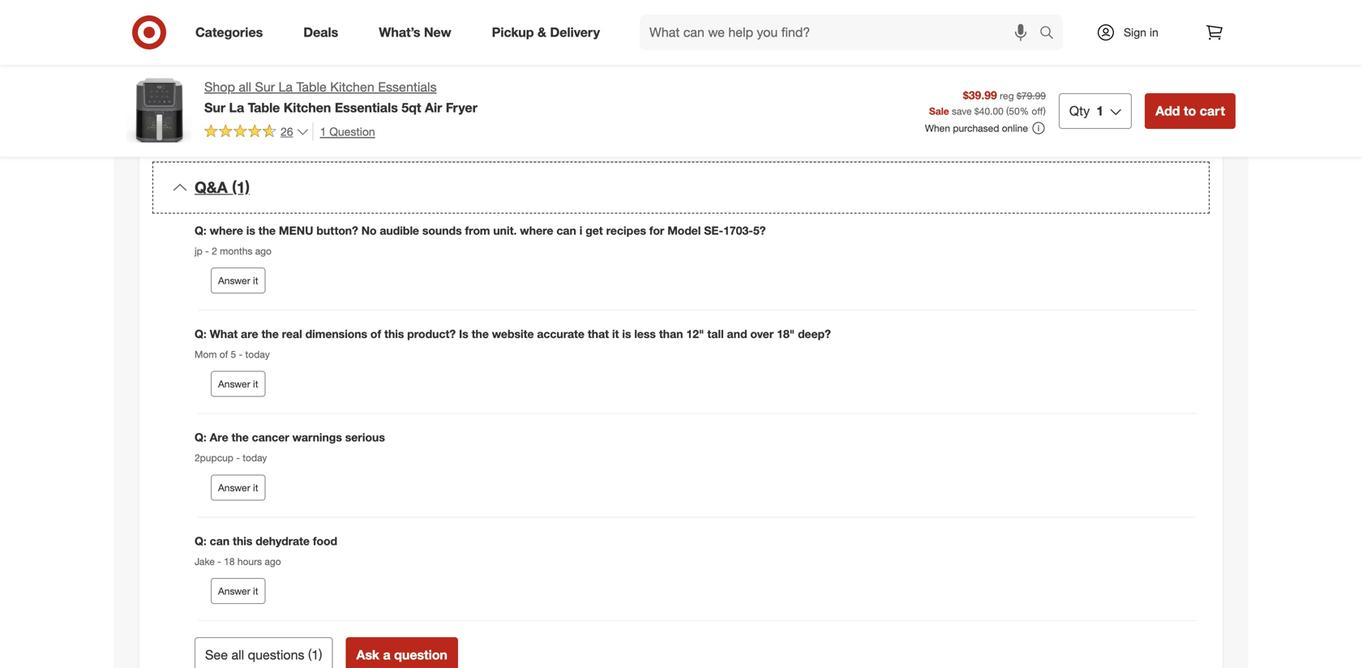 Task type: locate. For each thing, give the bounding box(es) containing it.
less
[[635, 327, 656, 341]]

2 horizontal spatial for
[[937, 107, 951, 121]]

0 vertical spatial table
[[296, 79, 327, 95]]

online
[[1002, 122, 1029, 134]]

1 horizontal spatial this
[[385, 327, 404, 341]]

hours
[[238, 556, 262, 568]]

0 horizontal spatial inches
[[370, 74, 403, 88]]

-
[[205, 245, 209, 257], [239, 348, 243, 361], [236, 452, 240, 464], [218, 556, 221, 568]]

kitchen down dimensions:
[[284, 100, 331, 115]]

( inside $39.99 reg $79.99 sale save $ 40.00 ( 50 % off )
[[1007, 105, 1009, 117]]

all right see
[[232, 647, 244, 663]]

answer it down 18
[[218, 585, 258, 597]]

answer it for are
[[218, 378, 258, 390]]

sign
[[1124, 25, 1147, 39]]

in
[[1150, 25, 1159, 39], [1073, 90, 1082, 105]]

of
[[925, 90, 935, 105], [371, 327, 381, 341], [220, 348, 228, 361]]

all right shop
[[239, 79, 252, 95]]

it up "are"
[[253, 275, 258, 287]]

- right 5
[[239, 348, 243, 361]]

0 horizontal spatial in
[[1073, 90, 1082, 105]]

(
[[1007, 105, 1009, 117], [308, 647, 312, 663]]

ago inside q: where is the menu button? no audible sounds from unit. where can i get recipes for model se-1703-5? jp - 2 months ago
[[255, 245, 272, 257]]

1 x from the left
[[441, 74, 446, 88]]

1 horizontal spatial 1
[[320, 124, 326, 139]]

a right ask
[[383, 647, 391, 663]]

1 vertical spatial this
[[233, 534, 253, 548]]

la down shop
[[229, 100, 244, 115]]

it up 40.00
[[983, 90, 990, 105]]

details
[[252, 51, 294, 67], [754, 51, 796, 67]]

than
[[659, 327, 683, 341]]

table up 26 link on the top left
[[248, 100, 280, 115]]

inches left width
[[481, 74, 514, 88]]

that
[[588, 327, 609, 341]]

shipping for shipping details estimated ship dimensions: 11.03 inches length x 18.72 inches width x 13.24 inches height estimated ship weight: 13.83 pounds
[[195, 51, 249, 67]]

1 right questions
[[312, 647, 319, 663]]

0 vertical spatial (
[[1007, 105, 1009, 117]]

0 vertical spatial purchased
[[1016, 90, 1070, 105]]

1 details from the left
[[252, 51, 294, 67]]

answer down 18
[[218, 585, 250, 597]]

2 where from the left
[[520, 223, 554, 238]]

can left i
[[557, 223, 577, 238]]

deep?
[[798, 327, 831, 341]]

x right width
[[548, 74, 554, 88]]

website
[[492, 327, 534, 341]]

of right dimensions
[[371, 327, 381, 341]]

answer down 2pupcup
[[218, 482, 250, 494]]

2 answer from the top
[[218, 378, 250, 390]]

1 answer from the top
[[218, 275, 250, 287]]

a right by
[[774, 107, 780, 121]]

0 horizontal spatial (
[[308, 647, 312, 663]]

1 vertical spatial is
[[622, 327, 632, 341]]

answer for are
[[218, 482, 250, 494]]

2 horizontal spatial inches
[[589, 74, 622, 88]]

0 vertical spatial kitchen
[[330, 79, 375, 95]]

answer it for is
[[218, 275, 258, 287]]

q:
[[195, 223, 207, 238], [195, 327, 207, 341], [195, 430, 207, 445], [195, 534, 207, 548]]

for left model
[[650, 223, 665, 238]]

of left 5
[[220, 348, 228, 361]]

sounds
[[423, 223, 462, 238]]

ask a question
[[357, 647, 448, 663]]

ago
[[255, 245, 272, 257], [265, 556, 281, 568]]

purchased
[[1016, 90, 1070, 105], [953, 122, 1000, 134]]

- inside the q: can this dehydrate food jake - 18 hours ago
[[218, 556, 221, 568]]

0 horizontal spatial for
[[650, 223, 665, 238]]

12"
[[687, 327, 704, 341]]

it down "are"
[[253, 378, 258, 390]]

0 horizontal spatial details
[[252, 51, 294, 67]]

q: inside the q: can this dehydrate food jake - 18 hours ago
[[195, 534, 207, 548]]

la
[[279, 79, 293, 95], [229, 100, 244, 115]]

- inside q: where is the menu button? no audible sounds from unit. where can i get recipes for model se-1703-5? jp - 2 months ago
[[205, 245, 209, 257]]

jake
[[195, 556, 215, 568]]

5qt
[[402, 100, 421, 115]]

q: inside q: where is the menu button? no audible sounds from unit. where can i get recipes for model se-1703-5? jp - 2 months ago
[[195, 223, 207, 238]]

- inside q: are the cancer warnings serious 2pupcup - today
[[236, 452, 240, 464]]

shipped,
[[1116, 90, 1160, 105]]

1 left question
[[320, 124, 326, 139]]

1 vertical spatial a
[[383, 647, 391, 663]]

0 horizontal spatial x
[[441, 74, 446, 88]]

0 horizontal spatial 1
[[312, 647, 319, 663]]

q: up jake
[[195, 534, 207, 548]]

0 vertical spatial in
[[1150, 25, 1159, 39]]

1 answer it from the top
[[218, 275, 258, 287]]

details inside shipping details estimated ship dimensions: 11.03 inches length x 18.72 inches width x 13.24 inches height estimated ship weight: 13.83 pounds
[[252, 51, 294, 67]]

it down cancer
[[253, 482, 258, 494]]

the up sale
[[938, 90, 955, 105]]

2 x from the left
[[548, 74, 554, 88]]

today down "are"
[[245, 348, 270, 361]]

to
[[1184, 103, 1197, 119]]

0 vertical spatial a
[[774, 107, 780, 121]]

1 answer it button from the top
[[211, 268, 266, 294]]

is left less
[[622, 327, 632, 341]]

4 q: from the top
[[195, 534, 207, 548]]

1 vertical spatial in
[[1073, 90, 1082, 105]]

0 vertical spatial )
[[1044, 105, 1046, 117]]

0 horizontal spatial this
[[233, 534, 253, 548]]

1 right qty at top right
[[1097, 103, 1104, 119]]

image of sur la table kitchen essentials 5qt air fryer image
[[127, 78, 191, 143]]

1 vertical spatial all
[[232, 647, 244, 663]]

1 vertical spatial ago
[[265, 556, 281, 568]]

2 vertical spatial for
[[650, 223, 665, 238]]

1
[[1097, 103, 1104, 119], [320, 124, 326, 139], [312, 647, 319, 663]]

2 vertical spatial of
[[220, 348, 228, 361]]

1 vertical spatial for
[[818, 123, 831, 137]]

weight:
[[273, 90, 310, 105]]

can
[[557, 223, 577, 238], [210, 534, 230, 548]]

answer for what
[[218, 378, 250, 390]]

1 vertical spatial )
[[319, 647, 322, 663]]

answer for can
[[218, 585, 250, 597]]

ready
[[905, 107, 934, 121]]

essentials
[[378, 79, 437, 95], [335, 100, 398, 115]]

1703-
[[724, 223, 754, 238]]

& left returns
[[263, 9, 274, 27]]

it inside 'q: what are the real dimensions of this product? is the website accurate that it is less than 12" tall and over 18" deep? mom of 5 - today'
[[612, 327, 619, 341]]

ago right months
[[255, 245, 272, 257]]

answer down months
[[218, 275, 250, 287]]

for inside q: where is the menu button? no audible sounds from unit. where can i get recipes for model se-1703-5? jp - 2 months ago
[[650, 223, 665, 238]]

) right %
[[1044, 105, 1046, 117]]

delivery
[[550, 24, 600, 40]]

q&a (1)
[[195, 178, 250, 197]]

answer it down 2pupcup
[[218, 482, 258, 494]]

sur down shop
[[204, 100, 226, 115]]

2 horizontal spatial of
[[925, 90, 935, 105]]

2 vertical spatial 1
[[312, 647, 319, 663]]

estimated
[[195, 74, 246, 88], [195, 90, 246, 105]]

- left 2
[[205, 245, 209, 257]]

1 horizontal spatial x
[[548, 74, 554, 88]]

2 answer it from the top
[[218, 378, 258, 390]]

1 vertical spatial can
[[210, 534, 230, 548]]

1 horizontal spatial in
[[1150, 25, 1159, 39]]

for down shopper,
[[818, 123, 831, 137]]

returns
[[278, 9, 336, 27]]

1 horizontal spatial (
[[1007, 105, 1009, 117]]

26
[[281, 124, 293, 139]]

0 horizontal spatial a
[[383, 647, 391, 663]]

estimated down categories
[[195, 74, 246, 88]]

&
[[263, 9, 274, 27], [538, 24, 547, 40]]

ago down dehydrate
[[265, 556, 281, 568]]

kitchen up question
[[330, 79, 375, 95]]

answer it down 5
[[218, 378, 258, 390]]

table left 11.03
[[296, 79, 327, 95]]

4 answer it from the top
[[218, 585, 258, 597]]

0 horizontal spatial is
[[246, 223, 255, 238]]

for up when
[[937, 107, 951, 121]]

today inside q: are the cancer warnings serious 2pupcup - today
[[243, 452, 267, 464]]

this left "product?" at the left of the page
[[385, 327, 404, 341]]

search button
[[1033, 15, 1072, 54]]

2 ship from the top
[[249, 90, 270, 105]]

a inside button
[[383, 647, 391, 663]]

q: where is the menu button? no audible sounds from unit. where can i get recipes for model se-1703-5? jp - 2 months ago
[[195, 223, 766, 257]]

0 vertical spatial can
[[557, 223, 577, 238]]

11.03
[[338, 74, 366, 88]]

in right sign
[[1150, 25, 1159, 39]]

( right questions
[[308, 647, 312, 663]]

1 vertical spatial table
[[248, 100, 280, 115]]

1 vertical spatial 1
[[320, 124, 326, 139]]

mom
[[195, 348, 217, 361]]

0 vertical spatial ago
[[255, 245, 272, 257]]

1 horizontal spatial can
[[557, 223, 577, 238]]

4 answer from the top
[[218, 585, 250, 597]]

0 vertical spatial shipping
[[195, 9, 259, 27]]

inches up pounds at top left
[[370, 74, 403, 88]]

this up hours
[[233, 534, 253, 548]]

1 vertical spatial kitchen
[[284, 100, 331, 115]]

this item must be returned within 90 days of the date it was purchased in store, shipped, delivered by a shipt shopper, or made ready for pickup. for complete information.
[[709, 90, 1160, 137]]

dehydrate
[[256, 534, 310, 548]]

can inside the q: can this dehydrate food jake - 18 hours ago
[[210, 534, 230, 548]]

the right are
[[232, 430, 249, 445]]

it
[[983, 90, 990, 105], [253, 275, 258, 287], [612, 327, 619, 341], [253, 378, 258, 390], [253, 482, 258, 494], [253, 585, 258, 597]]

in left store,
[[1073, 90, 1082, 105]]

1 horizontal spatial for
[[818, 123, 831, 137]]

( down was
[[1007, 105, 1009, 117]]

1 shipping from the top
[[195, 9, 259, 27]]

can inside q: where is the menu button? no audible sounds from unit. where can i get recipes for model se-1703-5? jp - 2 months ago
[[557, 223, 577, 238]]

details up the must at the right top of page
[[754, 51, 796, 67]]

item
[[733, 90, 755, 105]]

1 horizontal spatial of
[[371, 327, 381, 341]]

q: for q: can this dehydrate food
[[195, 534, 207, 548]]

q: up mom
[[195, 327, 207, 341]]

2 estimated from the top
[[195, 90, 246, 105]]

pickup.
[[954, 107, 990, 121]]

la left 13.83
[[279, 79, 293, 95]]

& for shipping
[[263, 9, 274, 27]]

it for q: are the cancer warnings serious
[[253, 482, 258, 494]]

answer it button down 18
[[211, 578, 266, 604]]

the left menu
[[259, 223, 276, 238]]

ship left 'weight:'
[[249, 90, 270, 105]]

essentials up 5qt
[[378, 79, 437, 95]]

4 answer it button from the top
[[211, 578, 266, 604]]

5
[[231, 348, 236, 361]]

the right "are"
[[262, 327, 279, 341]]

1 horizontal spatial &
[[538, 24, 547, 40]]

cancer
[[252, 430, 289, 445]]

1 horizontal spatial table
[[296, 79, 327, 95]]

3 answer it button from the top
[[211, 475, 266, 501]]

details up dimensions:
[[252, 51, 294, 67]]

it right that
[[612, 327, 619, 341]]

0 vertical spatial ship
[[249, 74, 270, 88]]

all for shop
[[239, 79, 252, 95]]

& right pickup
[[538, 24, 547, 40]]

for
[[937, 107, 951, 121], [818, 123, 831, 137], [650, 223, 665, 238]]

40.00
[[980, 105, 1004, 117]]

this
[[385, 327, 404, 341], [233, 534, 253, 548]]

0 vertical spatial today
[[245, 348, 270, 361]]

3 answer it from the top
[[218, 482, 258, 494]]

1 vertical spatial estimated
[[195, 90, 246, 105]]

1 horizontal spatial where
[[520, 223, 554, 238]]

0 vertical spatial sur
[[255, 79, 275, 95]]

is inside 'q: what are the real dimensions of this product? is the website accurate that it is less than 12" tall and over 18" deep? mom of 5 - today'
[[622, 327, 632, 341]]

ship
[[249, 74, 270, 88], [249, 90, 270, 105]]

purchased down pickup.
[[953, 122, 1000, 134]]

what's new link
[[365, 15, 472, 50]]

0 vertical spatial this
[[385, 327, 404, 341]]

purchased up off
[[1016, 90, 1070, 105]]

1 vertical spatial today
[[243, 452, 267, 464]]

0 horizontal spatial &
[[263, 9, 274, 27]]

deals link
[[290, 15, 359, 50]]

1 vertical spatial purchased
[[953, 122, 1000, 134]]

q: inside q: are the cancer warnings serious 2pupcup - today
[[195, 430, 207, 445]]

0 vertical spatial is
[[246, 223, 255, 238]]

3 answer from the top
[[218, 482, 250, 494]]

1 horizontal spatial a
[[774, 107, 780, 121]]

1 vertical spatial ship
[[249, 90, 270, 105]]

q: left are
[[195, 430, 207, 445]]

0 horizontal spatial la
[[229, 100, 244, 115]]

0 horizontal spatial where
[[210, 223, 243, 238]]

be
[[787, 90, 800, 105]]

q: for q: what are the real dimensions of this product? is the website accurate that it is less than 12" tall and over 18" deep?
[[195, 327, 207, 341]]

1 horizontal spatial is
[[622, 327, 632, 341]]

q: inside 'q: what are the real dimensions of this product? is the website accurate that it is less than 12" tall and over 18" deep? mom of 5 - today'
[[195, 327, 207, 341]]

a inside this item must be returned within 90 days of the date it was purchased in store, shipped, delivered by a shipt shopper, or made ready for pickup. for complete information.
[[774, 107, 780, 121]]

0 vertical spatial all
[[239, 79, 252, 95]]

made
[[873, 107, 902, 121]]

ship right shop
[[249, 74, 270, 88]]

- right 2pupcup
[[236, 452, 240, 464]]

is
[[246, 223, 255, 238], [622, 327, 632, 341]]

sign in
[[1124, 25, 1159, 39]]

0 horizontal spatial can
[[210, 534, 230, 548]]

essentials up question
[[335, 100, 398, 115]]

26 link
[[204, 122, 310, 142]]

inches right 13.24
[[589, 74, 622, 88]]

button?
[[317, 223, 358, 238]]

answer it button down 5
[[211, 371, 266, 397]]

i
[[580, 223, 583, 238]]

shipping inside dropdown button
[[195, 9, 259, 27]]

estimated up 26 link on the top left
[[195, 90, 246, 105]]

answer it down months
[[218, 275, 258, 287]]

fryer
[[446, 100, 478, 115]]

1 horizontal spatial )
[[1044, 105, 1046, 117]]

today down cancer
[[243, 452, 267, 464]]

ask
[[357, 647, 380, 663]]

where right unit.
[[520, 223, 554, 238]]

where up months
[[210, 223, 243, 238]]

3 q: from the top
[[195, 430, 207, 445]]

) right questions
[[319, 647, 322, 663]]

1 horizontal spatial sur
[[255, 79, 275, 95]]

2 answer it button from the top
[[211, 371, 266, 397]]

1 horizontal spatial inches
[[481, 74, 514, 88]]

shopper,
[[813, 107, 857, 121]]

sur right shop
[[255, 79, 275, 95]]

shipping up shop
[[195, 9, 259, 27]]

& inside 'link'
[[538, 24, 547, 40]]

x left 18.72
[[441, 74, 446, 88]]

new
[[424, 24, 452, 40]]

inches
[[370, 74, 403, 88], [481, 74, 514, 88], [589, 74, 622, 88]]

it down hours
[[253, 585, 258, 597]]

1 horizontal spatial la
[[279, 79, 293, 95]]

2 q: from the top
[[195, 327, 207, 341]]

shipping down categories
[[195, 51, 249, 67]]

questions
[[248, 647, 305, 663]]

2 details from the left
[[754, 51, 796, 67]]

delivered
[[709, 107, 756, 121]]

answer it button down months
[[211, 268, 266, 294]]

where
[[210, 223, 243, 238], [520, 223, 554, 238]]

1 q: from the top
[[195, 223, 207, 238]]

answer down 5
[[218, 378, 250, 390]]

2 shipping from the top
[[195, 51, 249, 67]]

) inside $39.99 reg $79.99 sale save $ 40.00 ( 50 % off )
[[1044, 105, 1046, 117]]

save
[[952, 105, 972, 117]]

of up sale
[[925, 90, 935, 105]]

is up months
[[246, 223, 255, 238]]

q: up jp
[[195, 223, 207, 238]]

it for q: can this dehydrate food
[[253, 585, 258, 597]]

0 vertical spatial essentials
[[378, 79, 437, 95]]

today inside 'q: what are the real dimensions of this product? is the website accurate that it is less than 12" tall and over 18" deep? mom of 5 - today'
[[245, 348, 270, 361]]

1 horizontal spatial purchased
[[1016, 90, 1070, 105]]

serious
[[345, 430, 385, 445]]

0 horizontal spatial sur
[[204, 100, 226, 115]]

see
[[205, 647, 228, 663]]

2 horizontal spatial 1
[[1097, 103, 1104, 119]]

all inside shop all sur la table kitchen essentials sur la table kitchen essentials 5qt air fryer
[[239, 79, 252, 95]]

1 vertical spatial essentials
[[335, 100, 398, 115]]

- left 18
[[218, 556, 221, 568]]

this inside the q: can this dehydrate food jake - 18 hours ago
[[233, 534, 253, 548]]

shipping inside shipping details estimated ship dimensions: 11.03 inches length x 18.72 inches width x 13.24 inches height estimated ship weight: 13.83 pounds
[[195, 51, 249, 67]]

answer it button for this
[[211, 578, 266, 604]]

answer it button for are
[[211, 371, 266, 397]]

deals
[[304, 24, 338, 40]]

1 vertical spatial shipping
[[195, 51, 249, 67]]

must
[[758, 90, 784, 105]]

& inside dropdown button
[[263, 9, 274, 27]]

1 horizontal spatial details
[[754, 51, 796, 67]]

answer it button down 2pupcup
[[211, 475, 266, 501]]

0 vertical spatial estimated
[[195, 74, 246, 88]]

can up 18
[[210, 534, 230, 548]]

0 vertical spatial of
[[925, 90, 935, 105]]

question
[[330, 124, 375, 139]]



Task type: describe. For each thing, give the bounding box(es) containing it.
0 horizontal spatial )
[[319, 647, 322, 663]]

add to cart button
[[1146, 93, 1236, 129]]

%
[[1020, 105, 1030, 117]]

& for pickup
[[538, 24, 547, 40]]

q: what are the real dimensions of this product? is the website accurate that it is less than 12" tall and over 18" deep? mom of 5 - today
[[195, 327, 831, 361]]

details for shipping
[[252, 51, 294, 67]]

categories link
[[182, 15, 283, 50]]

are
[[241, 327, 258, 341]]

0 vertical spatial la
[[279, 79, 293, 95]]

in inside this item must be returned within 90 days of the date it was purchased in store, shipped, delivered by a shipt shopper, or made ready for pickup. for complete information.
[[1073, 90, 1082, 105]]

answer it button for the
[[211, 475, 266, 501]]

dimensions
[[305, 327, 368, 341]]

shop all sur la table kitchen essentials sur la table kitchen essentials 5qt air fryer
[[204, 79, 478, 115]]

complete
[[835, 123, 882, 137]]

18"
[[777, 327, 795, 341]]

shipping details estimated ship dimensions: 11.03 inches length x 18.72 inches width x 13.24 inches height estimated ship weight: 13.83 pounds
[[195, 51, 657, 105]]

it for q: what are the real dimensions of this product? is the website accurate that it is less than 12" tall and over 18" deep?
[[253, 378, 258, 390]]

pickup & delivery link
[[478, 15, 621, 50]]

jp
[[195, 245, 203, 257]]

tall
[[708, 327, 724, 341]]

what
[[210, 327, 238, 341]]

warnings
[[292, 430, 342, 445]]

details for return
[[754, 51, 796, 67]]

- inside 'q: what are the real dimensions of this product? is the website accurate that it is less than 12" tall and over 18" deep? mom of 5 - today'
[[239, 348, 243, 361]]

shop
[[204, 79, 235, 95]]

is inside q: where is the menu button? no audible sounds from unit. where can i get recipes for model se-1703-5? jp - 2 months ago
[[246, 223, 255, 238]]

What can we help you find? suggestions appear below search field
[[640, 15, 1044, 50]]

add
[[1156, 103, 1181, 119]]

real
[[282, 327, 302, 341]]

all for see
[[232, 647, 244, 663]]

recipes
[[606, 223, 647, 238]]

2 inches from the left
[[481, 74, 514, 88]]

food
[[313, 534, 338, 548]]

3 inches from the left
[[589, 74, 622, 88]]

from
[[465, 223, 490, 238]]

return
[[709, 51, 751, 67]]

off
[[1032, 105, 1044, 117]]

months
[[220, 245, 253, 257]]

se-
[[704, 223, 724, 238]]

1 vertical spatial (
[[308, 647, 312, 663]]

sign in link
[[1083, 15, 1184, 50]]

pounds
[[345, 90, 383, 105]]

over
[[751, 327, 774, 341]]

$39.99
[[964, 88, 998, 102]]

width
[[518, 74, 545, 88]]

50
[[1009, 105, 1020, 117]]

answer for where
[[218, 275, 250, 287]]

13.24
[[557, 74, 586, 88]]

0 horizontal spatial purchased
[[953, 122, 1000, 134]]

qty
[[1070, 103, 1090, 119]]

length
[[406, 74, 437, 88]]

0 horizontal spatial table
[[248, 100, 280, 115]]

purchased inside this item must be returned within 90 days of the date it was purchased in store, shipped, delivered by a shipt shopper, or made ready for pickup. for complete information.
[[1016, 90, 1070, 105]]

answer it for the
[[218, 482, 258, 494]]

90
[[882, 90, 895, 105]]

answer it for this
[[218, 585, 258, 597]]

$39.99 reg $79.99 sale save $ 40.00 ( 50 % off )
[[930, 88, 1046, 117]]

the right is
[[472, 327, 489, 341]]

sale
[[930, 105, 950, 117]]

or
[[860, 107, 870, 121]]

pickup & delivery
[[492, 24, 600, 40]]

cart
[[1200, 103, 1226, 119]]

menu
[[279, 223, 313, 238]]

no
[[362, 223, 377, 238]]

when
[[925, 122, 951, 134]]

0 horizontal spatial of
[[220, 348, 228, 361]]

height
[[625, 74, 657, 88]]

q: for q: where is the menu button? no audible sounds from unit. where can i get recipes for model se-1703-5?
[[195, 223, 207, 238]]

question
[[394, 647, 448, 663]]

it for q: where is the menu button? no audible sounds from unit. where can i get recipes for model se-1703-5?
[[253, 275, 258, 287]]

days
[[898, 90, 922, 105]]

1 question link
[[313, 122, 375, 141]]

1 vertical spatial of
[[371, 327, 381, 341]]

add to cart
[[1156, 103, 1226, 119]]

$
[[975, 105, 980, 117]]

1 question
[[320, 124, 375, 139]]

q: are the cancer warnings serious 2pupcup - today
[[195, 430, 385, 464]]

unit.
[[494, 223, 517, 238]]

within
[[849, 90, 879, 105]]

1 estimated from the top
[[195, 74, 246, 88]]

by
[[759, 107, 771, 121]]

1 vertical spatial sur
[[204, 100, 226, 115]]

air
[[425, 100, 442, 115]]

this inside 'q: what are the real dimensions of this product? is the website accurate that it is less than 12" tall and over 18" deep? mom of 5 - today'
[[385, 327, 404, 341]]

of inside this item must be returned within 90 days of the date it was purchased in store, shipped, delivered by a shipt shopper, or made ready for pickup. for complete information.
[[925, 90, 935, 105]]

audible
[[380, 223, 419, 238]]

pickup
[[492, 24, 534, 40]]

are
[[210, 430, 228, 445]]

is
[[459, 327, 469, 341]]

when purchased online
[[925, 122, 1029, 134]]

q&a (1) button
[[153, 162, 1210, 214]]

1 where from the left
[[210, 223, 243, 238]]

the inside q: where is the menu button? no audible sounds from unit. where can i get recipes for model se-1703-5? jp - 2 months ago
[[259, 223, 276, 238]]

the inside q: are the cancer warnings serious 2pupcup - today
[[232, 430, 249, 445]]

ago inside the q: can this dehydrate food jake - 18 hours ago
[[265, 556, 281, 568]]

q: for q: are the cancer warnings serious
[[195, 430, 207, 445]]

18
[[224, 556, 235, 568]]

1 vertical spatial la
[[229, 100, 244, 115]]

1 ship from the top
[[249, 74, 270, 88]]

18.72
[[450, 74, 478, 88]]

shipping for shipping & returns
[[195, 9, 259, 27]]

what's
[[379, 24, 421, 40]]

0 vertical spatial for
[[937, 107, 951, 121]]

q&a
[[195, 178, 228, 197]]

was
[[993, 90, 1013, 105]]

it inside this item must be returned within 90 days of the date it was purchased in store, shipped, delivered by a shipt shopper, or made ready for pickup. for complete information.
[[983, 90, 990, 105]]

1 inches from the left
[[370, 74, 403, 88]]

the inside this item must be returned within 90 days of the date it was purchased in store, shipped, delivered by a shipt shopper, or made ready for pickup. for complete information.
[[938, 90, 955, 105]]

search
[[1033, 26, 1072, 42]]

shipping & returns button
[[153, 0, 1210, 44]]

reg
[[1000, 90, 1014, 102]]

information.
[[885, 123, 945, 137]]

dimensions:
[[273, 74, 335, 88]]

answer it button for is
[[211, 268, 266, 294]]

0 vertical spatial 1
[[1097, 103, 1104, 119]]



Task type: vqa. For each thing, say whether or not it's contained in the screenshot.
the left CANDY
no



